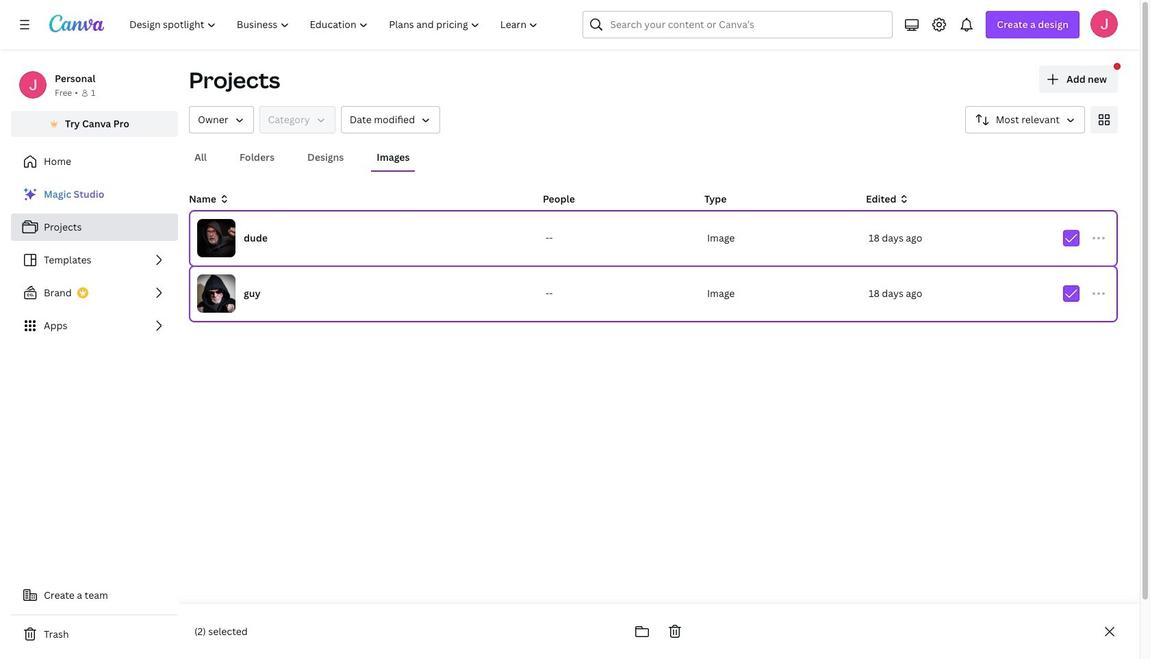 Task type: vqa. For each thing, say whether or not it's contained in the screenshot.
The Canva
no



Task type: locate. For each thing, give the bounding box(es) containing it.
Sort by button
[[965, 106, 1086, 134]]

None search field
[[583, 11, 893, 38]]

Date modified button
[[341, 106, 440, 134]]

list
[[11, 181, 178, 340]]



Task type: describe. For each thing, give the bounding box(es) containing it.
Owner button
[[189, 106, 254, 134]]

top level navigation element
[[121, 11, 550, 38]]

james peterson image
[[1091, 10, 1118, 38]]

Category button
[[259, 106, 335, 134]]

Search search field
[[611, 12, 866, 38]]



